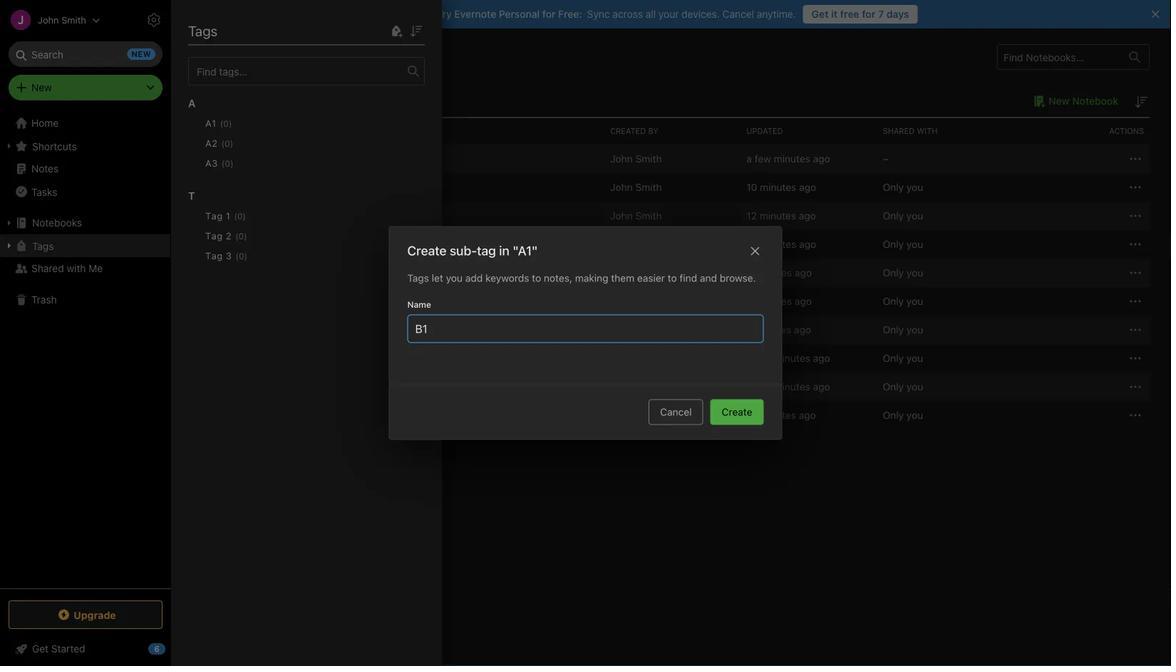 Task type: describe. For each thing, give the bounding box(es) containing it.
home link
[[0, 112, 171, 135]]

Search text field
[[19, 41, 153, 67]]

actions button
[[1013, 118, 1150, 144]]

note 3 row
[[192, 230, 1150, 259]]

updated button
[[741, 118, 877, 144]]

get it free for 7 days
[[812, 8, 909, 20]]

smith for things to do row
[[635, 409, 662, 421]]

) inside tag 1 ( 0 )
[[243, 211, 246, 221]]

( inside a1 ( 0 )
[[220, 119, 223, 129]]

new notebook
[[1049, 95, 1118, 107]]

them
[[611, 272, 635, 284]]

( inside tag 2 ( 0 )
[[235, 231, 239, 241]]

making
[[575, 272, 608, 284]]

shared
[[883, 127, 915, 136]]

personal
[[499, 8, 540, 20]]

2 to from the left
[[668, 272, 677, 284]]

close image
[[747, 243, 764, 260]]

create for create
[[722, 406, 752, 418]]

Name text field
[[414, 315, 757, 342]]

created by
[[610, 127, 658, 136]]

7 inside row
[[746, 324, 752, 336]]

shortcuts
[[32, 140, 77, 152]]

tags inside tags button
[[32, 240, 54, 252]]

across
[[613, 8, 643, 20]]

3 for tag
[[226, 251, 232, 261]]

you for note 4 row
[[907, 267, 923, 279]]

create button
[[710, 399, 764, 425]]

only inside note 3 "row"
[[883, 238, 904, 250]]

with
[[67, 263, 86, 274]]

trash link
[[0, 289, 170, 311]]

only for "note 9" row
[[883, 381, 904, 393]]

0 inside tag 3 ( 0 )
[[239, 251, 244, 261]]

tag 3 ( 0 )
[[205, 251, 247, 261]]

new for new notebook
[[1049, 95, 1070, 107]]

trash
[[31, 294, 57, 306]]

cancel button
[[649, 399, 703, 425]]

shared with button
[[877, 118, 1013, 144]]

notebooks link
[[0, 212, 170, 234]]

home
[[31, 117, 59, 129]]

created by button
[[604, 118, 741, 144]]

minutes inside note 1 row
[[760, 181, 796, 193]]

ago inside "note 9" row
[[813, 381, 830, 393]]

shared with
[[883, 127, 938, 136]]

for for 7
[[862, 8, 876, 20]]

upgrade
[[74, 609, 116, 621]]

john for first notebook row
[[610, 153, 633, 165]]

note 3
[[237, 239, 268, 250]]

title button
[[192, 118, 604, 144]]

1 to from the left
[[532, 272, 541, 284]]

Find Notebooks… text field
[[998, 45, 1120, 69]]

10 minutes ago inside note 3 "row"
[[746, 238, 816, 250]]

you for note 8 row
[[907, 352, 923, 364]]

your
[[659, 8, 679, 20]]

8 for note 5 row
[[746, 295, 753, 307]]

first notebook button
[[215, 150, 325, 167]]

tag 2 ( 0 )
[[205, 231, 247, 241]]

only you for note 2 row
[[883, 210, 923, 222]]

create for create sub-tag in "a1"
[[407, 243, 447, 258]]

a for note 8 row
[[746, 352, 752, 364]]

shortcuts button
[[0, 135, 170, 158]]

0 inside a1 ( 0 )
[[223, 119, 229, 129]]

tags let you add keywords to notes, making them easier to find and browse.
[[407, 272, 756, 284]]

you for note 1 row
[[907, 181, 923, 193]]

updated
[[746, 127, 783, 136]]

note 2
[[237, 210, 267, 222]]

minutes inside note 3 "row"
[[760, 238, 796, 250]]

7 inside button
[[878, 8, 884, 20]]

try
[[437, 8, 452, 20]]

"a1"
[[513, 243, 538, 258]]

easier
[[637, 272, 665, 284]]

( inside a3 ( 0 )
[[222, 159, 225, 169]]

0 inside tag 1 ( 0 )
[[237, 211, 243, 221]]

a3 ( 0 )
[[205, 158, 233, 169]]

1 notebook
[[192, 94, 248, 107]]

john smith for first notebook row
[[610, 153, 662, 165]]

get it free for 7 days button
[[803, 5, 918, 24]]

( inside tag 3 ( 0 )
[[235, 251, 239, 261]]

note 4 row
[[192, 259, 1150, 287]]

row group containing a
[[188, 86, 436, 287]]

tags button
[[0, 234, 170, 257]]

ago inside note 5 row
[[795, 295, 812, 307]]

) inside tag 2 ( 0 )
[[244, 231, 247, 241]]

tree containing home
[[0, 112, 171, 588]]

1 inside notebooks element
[[192, 94, 197, 107]]

you for note 7 row
[[907, 324, 923, 336]]

12 for things to do row
[[746, 409, 757, 421]]

smith for first notebook row
[[635, 153, 662, 165]]

note 3 button
[[216, 236, 268, 253]]

minutes inside first notebook row
[[774, 153, 810, 165]]

only you inside note 3 "row"
[[883, 238, 923, 250]]

smith for note 1 row
[[635, 181, 662, 193]]

8 minutes ago for note 5 row
[[746, 295, 812, 307]]

t
[[188, 190, 195, 202]]

only for note 8 row
[[883, 352, 904, 364]]

2 horizontal spatial tags
[[407, 272, 429, 284]]

notebook for first notebook
[[259, 153, 304, 165]]

tag
[[477, 243, 496, 258]]

cell for 7
[[604, 316, 741, 344]]

notes
[[31, 163, 59, 175]]

only for note 4 row
[[883, 267, 904, 279]]

and
[[700, 272, 717, 284]]

8 minutes ago for note 4 row
[[746, 267, 812, 279]]

name
[[407, 300, 431, 310]]

notebooks element
[[171, 29, 1171, 666]]

1 inside "row group"
[[226, 211, 230, 221]]

tag for tag 3
[[205, 251, 223, 261]]

( inside a2 ( 0 )
[[221, 139, 225, 149]]

only you for "note 9" row
[[883, 381, 923, 393]]

7 minutes ago
[[746, 324, 811, 336]]

evernote
[[454, 8, 496, 20]]

10 minutes ago inside note 1 row
[[746, 181, 816, 193]]

ago inside note 1 row
[[799, 181, 816, 193]]

only you for note 7 row
[[883, 324, 923, 336]]

shared with me
[[31, 263, 103, 274]]

note for note 3
[[237, 239, 259, 250]]

a for first notebook row
[[746, 153, 752, 165]]

tag for tag 2
[[205, 231, 223, 241]]

arrow image
[[198, 150, 215, 167]]

sync
[[587, 8, 610, 20]]

get
[[812, 8, 829, 20]]

new button
[[9, 75, 163, 100]]

ago inside note 3 "row"
[[799, 238, 816, 250]]

create sub-tag in "a1"
[[407, 243, 538, 258]]

add
[[465, 272, 483, 284]]

me
[[89, 263, 103, 274]]

for for free:
[[542, 8, 556, 20]]

–
[[883, 153, 889, 165]]

sub-
[[450, 243, 477, 258]]

few for note 8 row
[[755, 352, 771, 364]]



Task type: vqa. For each thing, say whether or not it's contained in the screenshot.
Preview
no



Task type: locate. For each thing, give the bounding box(es) containing it.
only you for note 1 row
[[883, 181, 923, 193]]

2 only from the top
[[883, 210, 904, 222]]

1 horizontal spatial notebook
[[1072, 95, 1118, 107]]

0 vertical spatial a few minutes ago
[[746, 153, 830, 165]]

row group inside notebooks element
[[192, 145, 1150, 430]]

smith inside things to do row
[[635, 409, 662, 421]]

a3
[[205, 158, 218, 169]]

new up home
[[31, 82, 52, 93]]

( right a2
[[221, 139, 225, 149]]

2 vertical spatial a
[[746, 381, 752, 393]]

2 a few minutes ago from the top
[[746, 352, 830, 364]]

you inside note 7 row
[[907, 324, 923, 336]]

1 horizontal spatial 2
[[261, 210, 267, 222]]

1 horizontal spatial create
[[722, 406, 752, 418]]

first
[[236, 153, 256, 165]]

notebook
[[200, 94, 248, 107]]

settings image
[[145, 11, 163, 29]]

tree
[[0, 112, 171, 588]]

( inside tag 1 ( 0 )
[[234, 211, 237, 221]]

only you inside "note 9" row
[[883, 381, 923, 393]]

row group containing john smith
[[192, 145, 1150, 430]]

only
[[883, 181, 904, 193], [883, 210, 904, 222], [883, 238, 904, 250], [883, 267, 904, 279], [883, 295, 904, 307], [883, 324, 904, 336], [883, 352, 904, 364], [883, 381, 904, 393], [883, 409, 904, 421]]

tag for tag 1
[[205, 211, 223, 221]]

for
[[542, 8, 556, 20], [862, 8, 876, 20]]

keywords
[[485, 272, 529, 284]]

1 horizontal spatial to
[[668, 272, 677, 284]]

only for note 5 row
[[883, 295, 904, 307]]

only you for note 4 row
[[883, 267, 923, 279]]

)
[[229, 119, 232, 129], [230, 139, 233, 149], [230, 159, 233, 169], [243, 211, 246, 221], [244, 231, 247, 241], [244, 251, 247, 261]]

notebook
[[1072, 95, 1118, 107], [259, 153, 304, 165]]

8 minutes ago down close image
[[746, 267, 812, 279]]

expand notebooks image
[[4, 217, 15, 229]]

2 only you from the top
[[883, 210, 923, 222]]

only inside note 2 row
[[883, 210, 904, 222]]

notebook up actions 'button' on the top
[[1072, 95, 1118, 107]]

only you inside note 8 row
[[883, 352, 923, 364]]

3 a few minutes ago from the top
[[746, 381, 830, 393]]

a few minutes ago inside note 8 row
[[746, 352, 830, 364]]

note up tag 3 ( 0 )
[[237, 239, 259, 250]]

7 only you from the top
[[883, 352, 923, 364]]

3 john from the top
[[610, 210, 633, 222]]

anytime.
[[757, 8, 796, 20]]

a for "note 9" row
[[746, 381, 752, 393]]

1 horizontal spatial for
[[862, 8, 876, 20]]

1 a from the top
[[746, 153, 752, 165]]

4 smith from the top
[[635, 267, 662, 279]]

( right the a1
[[220, 119, 223, 129]]

row group
[[188, 86, 436, 287], [192, 145, 1150, 430]]

5 smith from the top
[[635, 381, 662, 393]]

john smith for note 1 row
[[610, 181, 662, 193]]

for inside button
[[862, 8, 876, 20]]

1 vertical spatial tag
[[205, 231, 223, 241]]

notebook inside the new notebook button
[[1072, 95, 1118, 107]]

0 vertical spatial note
[[237, 210, 259, 222]]

0 vertical spatial create
[[407, 243, 447, 258]]

0 horizontal spatial for
[[542, 8, 556, 20]]

a
[[746, 153, 752, 165], [746, 352, 752, 364], [746, 381, 752, 393]]

0 horizontal spatial cancel
[[660, 406, 692, 418]]

9 only you from the top
[[883, 409, 923, 421]]

smith down note 1 row
[[635, 210, 662, 222]]

1 vertical spatial 8 minutes ago
[[746, 295, 812, 307]]

only for things to do row
[[883, 409, 904, 421]]

10 up browse.
[[746, 238, 757, 250]]

smith for note 4 row
[[635, 267, 662, 279]]

0 vertical spatial 1
[[192, 94, 197, 107]]

6 only you from the top
[[883, 324, 923, 336]]

2
[[261, 210, 267, 222], [226, 231, 232, 241]]

john smith inside note 1 row
[[610, 181, 662, 193]]

7 down browse.
[[746, 324, 752, 336]]

only you inside note 1 row
[[883, 181, 923, 193]]

( up tag 2 ( 0 )
[[234, 211, 237, 221]]

0 vertical spatial a
[[746, 153, 752, 165]]

1
[[192, 94, 197, 107], [226, 211, 230, 221]]

ago inside note 4 row
[[795, 267, 812, 279]]

a up create "button"
[[746, 381, 752, 393]]

7 only from the top
[[883, 352, 904, 364]]

0 vertical spatial notebook
[[1072, 95, 1118, 107]]

tags right settings 'icon'
[[188, 22, 218, 39]]

minutes inside things to do row
[[760, 409, 796, 421]]

john smith down created by
[[610, 153, 662, 165]]

3 few from the top
[[755, 381, 771, 393]]

cancel
[[722, 8, 754, 20], [660, 406, 692, 418]]

browse.
[[720, 272, 756, 284]]

you inside note 1 row
[[907, 181, 923, 193]]

you inside note 2 row
[[907, 210, 923, 222]]

smith inside "note 9" row
[[635, 381, 662, 393]]

days
[[886, 8, 909, 20]]

0 vertical spatial notebooks
[[192, 48, 261, 65]]

note 9 row
[[192, 373, 1150, 401]]

2 up tag 3 ( 0 )
[[226, 231, 232, 241]]

only inside note 4 row
[[883, 267, 904, 279]]

notebooks down tasks
[[32, 217, 82, 229]]

notes link
[[0, 158, 170, 180]]

in
[[499, 243, 509, 258]]

) up tag 2 ( 0 )
[[243, 211, 246, 221]]

smith for "note 9" row
[[635, 381, 662, 393]]

only you
[[883, 181, 923, 193], [883, 210, 923, 222], [883, 238, 923, 250], [883, 267, 923, 279], [883, 295, 923, 307], [883, 324, 923, 336], [883, 352, 923, 364], [883, 381, 923, 393], [883, 409, 923, 421]]

2 tag from the top
[[205, 231, 223, 241]]

you for note 2 row
[[907, 210, 923, 222]]

0 right a3
[[225, 159, 230, 169]]

john for note 1 row
[[610, 181, 633, 193]]

new inside new popup button
[[31, 82, 52, 93]]

ago inside things to do row
[[799, 409, 816, 421]]

cancel inside button
[[660, 406, 692, 418]]

a
[[188, 97, 196, 109]]

smith down by
[[635, 153, 662, 165]]

( down "note 2" button
[[235, 231, 239, 241]]

only inside "note 9" row
[[883, 381, 904, 393]]

1 vertical spatial 2
[[226, 231, 232, 241]]

few inside "note 9" row
[[755, 381, 771, 393]]

1 vertical spatial cancel
[[660, 406, 692, 418]]

only you for note 8 row
[[883, 352, 923, 364]]

john smith for note 2 row
[[610, 210, 662, 222]]

a few minutes ago inside first notebook row
[[746, 153, 830, 165]]

created
[[610, 127, 646, 136]]

6 john smith from the top
[[610, 409, 662, 421]]

8 minutes ago inside note 5 row
[[746, 295, 812, 307]]

free
[[840, 8, 859, 20]]

notes,
[[544, 272, 572, 284]]

1 tag from the top
[[205, 211, 223, 221]]

few down 7 minutes ago
[[755, 352, 771, 364]]

few up create "button"
[[755, 381, 771, 393]]

0 vertical spatial 8 minutes ago
[[746, 267, 812, 279]]

1 vertical spatial create
[[722, 406, 752, 418]]

5 john from the top
[[610, 381, 633, 393]]

10 inside note 1 row
[[746, 181, 757, 193]]

only you inside note 4 row
[[883, 267, 923, 279]]

ago inside note 2 row
[[799, 210, 816, 222]]

first notebook row
[[192, 145, 1150, 173]]

5 only from the top
[[883, 295, 904, 307]]

john smith inside note 2 row
[[610, 210, 662, 222]]

1 vertical spatial new
[[1049, 95, 1070, 107]]

a few minutes ago for note 8 row
[[746, 352, 830, 364]]

you for things to do row
[[907, 409, 923, 421]]

2 cell from the top
[[604, 316, 741, 344]]

new up actions 'button' on the top
[[1049, 95, 1070, 107]]

cell
[[604, 287, 741, 316], [604, 316, 741, 344], [604, 344, 741, 373]]

a few minutes ago inside "note 9" row
[[746, 381, 830, 393]]

a inside first notebook row
[[746, 153, 752, 165]]

john smith for "note 9" row
[[610, 381, 662, 393]]

notebook inside first notebook button
[[259, 153, 304, 165]]

upgrade button
[[9, 601, 163, 629]]

for right free
[[862, 8, 876, 20]]

only you inside things to do row
[[883, 409, 923, 421]]

0 vertical spatial few
[[755, 153, 771, 165]]

smith inside note 4 row
[[635, 267, 662, 279]]

12 minutes ago inside note 2 row
[[746, 210, 816, 222]]

create new tag image
[[388, 22, 405, 40]]

1 john from the top
[[610, 153, 633, 165]]

1 horizontal spatial cancel
[[722, 8, 754, 20]]

0 right a2
[[225, 139, 230, 149]]

note 7 row
[[192, 316, 1150, 344]]

smith inside note 2 row
[[635, 210, 662, 222]]

1 a few minutes ago from the top
[[746, 153, 830, 165]]

2 vertical spatial few
[[755, 381, 771, 393]]

john for "note 9" row
[[610, 381, 633, 393]]

2 a from the top
[[746, 352, 752, 364]]

1 for from the left
[[542, 8, 556, 20]]

a few minutes ago down 7 minutes ago
[[746, 352, 830, 364]]

0 horizontal spatial tags
[[32, 240, 54, 252]]

only for note 2 row
[[883, 210, 904, 222]]

a few minutes ago for first notebook row
[[746, 153, 830, 165]]

( right a3
[[222, 159, 225, 169]]

smith down first notebook row
[[635, 181, 662, 193]]

0 horizontal spatial to
[[532, 272, 541, 284]]

8 minutes ago inside note 4 row
[[746, 267, 812, 279]]

notebook right first
[[259, 153, 304, 165]]

2 12 from the top
[[746, 409, 757, 421]]

you inside note 5 row
[[907, 295, 923, 307]]

1 horizontal spatial tags
[[188, 22, 218, 39]]

1 horizontal spatial new
[[1049, 95, 1070, 107]]

new
[[31, 82, 52, 93], [1049, 95, 1070, 107]]

8 for note 4 row
[[746, 267, 753, 279]]

note 1 row
[[192, 173, 1150, 202]]

( down note 3
[[235, 251, 239, 261]]

7 left days
[[878, 8, 884, 20]]

you for "note 9" row
[[907, 381, 923, 393]]

create right cancel button
[[722, 406, 752, 418]]

2 for note
[[261, 210, 267, 222]]

4 john from the top
[[610, 267, 633, 279]]

10 minutes ago down updated
[[746, 181, 816, 193]]

1 vertical spatial notebook
[[259, 153, 304, 165]]

note 8 row
[[192, 344, 1150, 373]]

8 down close image
[[746, 267, 753, 279]]

john inside first notebook row
[[610, 153, 633, 165]]

actions
[[1109, 127, 1144, 136]]

3 down tag 2 ( 0 )
[[226, 251, 232, 261]]

2 8 minutes ago from the top
[[746, 295, 812, 307]]

to left the notes,
[[532, 272, 541, 284]]

new notebook button
[[1029, 93, 1118, 110]]

1 vertical spatial 10 minutes ago
[[746, 238, 816, 250]]

0 vertical spatial tag
[[205, 211, 223, 221]]

john smith down note 1 row
[[610, 210, 662, 222]]

first notebook
[[236, 153, 304, 165]]

1 horizontal spatial 1
[[226, 211, 230, 221]]

3 cell from the top
[[604, 344, 741, 373]]

2 8 from the top
[[746, 295, 753, 307]]

2 for from the left
[[862, 8, 876, 20]]

0 inside a2 ( 0 )
[[225, 139, 230, 149]]

) right the a1
[[229, 119, 232, 129]]

it
[[831, 8, 838, 20]]

smith inside first notebook row
[[635, 153, 662, 165]]

1 vertical spatial 1
[[226, 211, 230, 221]]

note inside "row"
[[237, 239, 259, 250]]

note 5 row
[[192, 287, 1150, 316]]

create
[[407, 243, 447, 258], [722, 406, 752, 418]]

notebook for new notebook
[[1072, 95, 1118, 107]]

1 8 minutes ago from the top
[[746, 267, 812, 279]]

0 vertical spatial 12
[[746, 210, 757, 222]]

1 vertical spatial note
[[237, 239, 259, 250]]

cell for 8
[[604, 287, 741, 316]]

to
[[532, 272, 541, 284], [668, 272, 677, 284]]

tag down tag 1 ( 0 ) on the left top
[[205, 231, 223, 241]]

0 horizontal spatial notebook
[[259, 153, 304, 165]]

0 vertical spatial 2
[[261, 210, 267, 222]]

1 cell from the top
[[604, 287, 741, 316]]

few down updated
[[755, 153, 771, 165]]

1 vertical spatial a few minutes ago
[[746, 352, 830, 364]]

12 minutes ago inside things to do row
[[746, 409, 816, 421]]

things to do row
[[192, 401, 1150, 430]]

1 only you from the top
[[883, 181, 923, 193]]

ago inside note 8 row
[[813, 352, 830, 364]]

tags left let
[[407, 272, 429, 284]]

tags up the shared
[[32, 240, 54, 252]]

john for note 2 row
[[610, 210, 633, 222]]

only inside note 5 row
[[883, 295, 904, 307]]

a few minutes ago for "note 9" row
[[746, 381, 830, 393]]

1 vertical spatial 8
[[746, 295, 753, 307]]

1 horizontal spatial 7
[[878, 8, 884, 20]]

0 vertical spatial 7
[[878, 8, 884, 20]]

) down note 3
[[244, 251, 247, 261]]

0 horizontal spatial notebooks
[[32, 217, 82, 229]]

1 10 from the top
[[746, 181, 757, 193]]

0 vertical spatial new
[[31, 82, 52, 93]]

all
[[646, 8, 656, 20]]

john for things to do row
[[610, 409, 633, 421]]

0 vertical spatial 10 minutes ago
[[746, 181, 816, 193]]

2 few from the top
[[755, 352, 771, 364]]

(
[[220, 119, 223, 129], [221, 139, 225, 149], [222, 159, 225, 169], [234, 211, 237, 221], [235, 231, 239, 241], [235, 251, 239, 261]]

john smith down "note 9" row
[[610, 409, 662, 421]]

john smith down note 8 row
[[610, 381, 662, 393]]

smith down "note 9" row
[[635, 409, 662, 421]]

4 only from the top
[[883, 267, 904, 279]]

Find tags… text field
[[189, 62, 408, 81]]

0 down "note 2" button
[[239, 231, 244, 241]]

3 tag from the top
[[205, 251, 223, 261]]

1 left notebook
[[192, 94, 197, 107]]

cell for a
[[604, 344, 741, 373]]

try evernote personal for free: sync across all your devices. cancel anytime.
[[437, 8, 796, 20]]

a few minutes ago up create "button"
[[746, 381, 830, 393]]

tag 1 ( 0 )
[[205, 211, 246, 221]]

1 only from the top
[[883, 181, 904, 193]]

5 john smith from the top
[[610, 381, 662, 393]]

smith down note 8 row
[[635, 381, 662, 393]]

only inside note 1 row
[[883, 181, 904, 193]]

ago inside first notebook row
[[813, 153, 830, 165]]

you for note 5 row
[[907, 295, 923, 307]]

minutes
[[774, 153, 810, 165], [760, 181, 796, 193], [760, 210, 796, 222], [760, 238, 796, 250], [755, 267, 792, 279], [755, 295, 792, 307], [755, 324, 791, 336], [774, 352, 810, 364], [774, 381, 810, 393], [760, 409, 796, 421]]

john smith for note 4 row
[[610, 267, 662, 279]]

with
[[917, 127, 938, 136]]

2 up note 3
[[261, 210, 267, 222]]

0 up tag 2 ( 0 )
[[237, 211, 243, 221]]

12 inside note 2 row
[[746, 210, 757, 222]]

a few minutes ago down the updated button
[[746, 153, 830, 165]]

notebooks inside tree
[[32, 217, 82, 229]]

2 smith from the top
[[635, 181, 662, 193]]

1 horizontal spatial notebooks
[[192, 48, 261, 65]]

1 vertical spatial notebooks
[[32, 217, 82, 229]]

note inside row
[[237, 210, 259, 222]]

you inside note 4 row
[[907, 267, 923, 279]]

cancel down "note 9" row
[[660, 406, 692, 418]]

3 only from the top
[[883, 238, 904, 250]]

smith for note 2 row
[[635, 210, 662, 222]]

2 10 minutes ago from the top
[[746, 238, 816, 250]]

2 john from the top
[[610, 181, 633, 193]]

0 horizontal spatial new
[[31, 82, 52, 93]]

john smith right making in the top of the page
[[610, 267, 662, 279]]

for left free:
[[542, 8, 556, 20]]

a2
[[205, 138, 218, 149]]

6 smith from the top
[[635, 409, 662, 421]]

note 2 row
[[192, 202, 1150, 230]]

a1 ( 0 )
[[205, 118, 232, 129]]

minutes inside note 8 row
[[774, 352, 810, 364]]

2 vertical spatial tags
[[407, 272, 429, 284]]

8 inside note 4 row
[[746, 267, 753, 279]]

a2 ( 0 )
[[205, 138, 233, 149]]

9 only from the top
[[883, 409, 904, 421]]

1 few from the top
[[755, 153, 771, 165]]

note 2 button
[[216, 207, 267, 225]]

2 vertical spatial a few minutes ago
[[746, 381, 830, 393]]

10 minutes ago up browse.
[[746, 238, 816, 250]]

ago inside note 7 row
[[794, 324, 811, 336]]

) left first
[[230, 159, 233, 169]]

12 minutes ago for things to do row
[[746, 409, 816, 421]]

1 vertical spatial 10
[[746, 238, 757, 250]]

title
[[198, 127, 220, 136]]

ago
[[813, 153, 830, 165], [799, 181, 816, 193], [799, 210, 816, 222], [799, 238, 816, 250], [795, 267, 812, 279], [795, 295, 812, 307], [794, 324, 811, 336], [813, 352, 830, 364], [813, 381, 830, 393], [799, 409, 816, 421]]

only for note 7 row
[[883, 324, 904, 336]]

0 vertical spatial cancel
[[722, 8, 754, 20]]

to left find
[[668, 272, 677, 284]]

1 vertical spatial a
[[746, 352, 752, 364]]

john smith inside "note 9" row
[[610, 381, 662, 393]]

1 vertical spatial 7
[[746, 324, 752, 336]]

only you inside note 7 row
[[883, 324, 923, 336]]

) inside a1 ( 0 )
[[229, 119, 232, 129]]

john inside note 1 row
[[610, 181, 633, 193]]

cancel right devices.
[[722, 8, 754, 20]]

0 horizontal spatial 3
[[226, 251, 232, 261]]

john smith inside things to do row
[[610, 409, 662, 421]]

minutes inside note 7 row
[[755, 324, 791, 336]]

) right a2
[[230, 139, 233, 149]]

only you inside note 5 row
[[883, 295, 923, 307]]

2 for tag
[[226, 231, 232, 241]]

0 vertical spatial 8
[[746, 267, 753, 279]]

tasks button
[[0, 180, 170, 203]]

smith inside note 1 row
[[635, 181, 662, 193]]

3 only you from the top
[[883, 238, 923, 250]]

6 john from the top
[[610, 409, 633, 421]]

3 for note
[[261, 239, 268, 250]]

2 12 minutes ago from the top
[[746, 409, 816, 421]]

) inside tag 3 ( 0 )
[[244, 251, 247, 261]]

10 inside note 3 "row"
[[746, 238, 757, 250]]

devices.
[[682, 8, 720, 20]]

only for note 1 row
[[883, 181, 904, 193]]

expand tags image
[[4, 240, 15, 252]]

only you inside note 2 row
[[883, 210, 923, 222]]

few for "note 9" row
[[755, 381, 771, 393]]

1 vertical spatial 12
[[746, 409, 757, 421]]

let
[[432, 272, 443, 284]]

note
[[237, 210, 259, 222], [237, 239, 259, 250]]

note for note 2
[[237, 210, 259, 222]]

1 vertical spatial tags
[[32, 240, 54, 252]]

5 only you from the top
[[883, 295, 923, 307]]

8 only you from the top
[[883, 381, 923, 393]]

john smith down first notebook row
[[610, 181, 662, 193]]

0 vertical spatial tags
[[188, 22, 218, 39]]

1 vertical spatial 12 minutes ago
[[746, 409, 816, 421]]

1 note from the top
[[237, 210, 259, 222]]

find
[[680, 272, 697, 284]]

None search field
[[19, 41, 153, 67]]

0 right the a1
[[223, 119, 229, 129]]

tag down tag 2 ( 0 )
[[205, 251, 223, 261]]

tag up tag 2 ( 0 )
[[205, 211, 223, 221]]

2 vertical spatial tag
[[205, 251, 223, 261]]

12 minutes ago for note 2 row
[[746, 210, 816, 222]]

0 inside tag 2 ( 0 )
[[239, 231, 244, 241]]

2 10 from the top
[[746, 238, 757, 250]]

free:
[[558, 8, 582, 20]]

new for new
[[31, 82, 52, 93]]

) inside a3 ( 0 )
[[230, 159, 233, 169]]

shared with me link
[[0, 257, 170, 280]]

0 vertical spatial 12 minutes ago
[[746, 210, 816, 222]]

a1
[[205, 118, 216, 129]]

2 john smith from the top
[[610, 181, 662, 193]]

10 down updated
[[746, 181, 757, 193]]

0 down note 3
[[239, 251, 244, 261]]

3 a from the top
[[746, 381, 752, 393]]

12
[[746, 210, 757, 222], [746, 409, 757, 421]]

john inside "note 9" row
[[610, 381, 633, 393]]

only you for note 5 row
[[883, 295, 923, 307]]

few inside note 8 row
[[755, 352, 771, 364]]

1 up tag 2 ( 0 )
[[226, 211, 230, 221]]

shared
[[31, 263, 64, 274]]

0 horizontal spatial create
[[407, 243, 447, 258]]

john for note 4 row
[[610, 267, 633, 279]]

few for first notebook row
[[755, 153, 771, 165]]

john
[[610, 153, 633, 165], [610, 181, 633, 193], [610, 210, 633, 222], [610, 267, 633, 279], [610, 381, 633, 393], [610, 409, 633, 421]]

smith right them
[[635, 267, 662, 279]]

john smith for things to do row
[[610, 409, 662, 421]]

3 smith from the top
[[635, 210, 662, 222]]

tasks
[[31, 186, 57, 198]]

7
[[878, 8, 884, 20], [746, 324, 752, 336]]

create up let
[[407, 243, 447, 258]]

4 only you from the top
[[883, 267, 923, 279]]

john smith
[[610, 153, 662, 165], [610, 181, 662, 193], [610, 210, 662, 222], [610, 267, 662, 279], [610, 381, 662, 393], [610, 409, 662, 421]]

a inside note 8 row
[[746, 352, 752, 364]]

) down "note 2" button
[[244, 231, 247, 241]]

1 10 minutes ago from the top
[[746, 181, 816, 193]]

minutes inside note 5 row
[[755, 295, 792, 307]]

8 minutes ago
[[746, 267, 812, 279], [746, 295, 812, 307]]

0 horizontal spatial 1
[[192, 94, 197, 107]]

minutes inside "note 9" row
[[774, 381, 810, 393]]

a down updated
[[746, 153, 752, 165]]

few
[[755, 153, 771, 165], [755, 352, 771, 364], [755, 381, 771, 393]]

a down 7 minutes ago
[[746, 352, 752, 364]]

note up note 3
[[237, 210, 259, 222]]

notebooks up notebook
[[192, 48, 261, 65]]

8
[[746, 267, 753, 279], [746, 295, 753, 307]]

a inside "note 9" row
[[746, 381, 752, 393]]

12 for note 2 row
[[746, 210, 757, 222]]

only you for things to do row
[[883, 409, 923, 421]]

1 vertical spatial few
[[755, 352, 771, 364]]

few inside first notebook row
[[755, 153, 771, 165]]

8 only from the top
[[883, 381, 904, 393]]

1 john smith from the top
[[610, 153, 662, 165]]

only inside note 7 row
[[883, 324, 904, 336]]

0 horizontal spatial 2
[[226, 231, 232, 241]]

6 only from the top
[[883, 324, 904, 336]]

minutes inside note 2 row
[[760, 210, 796, 222]]

1 8 from the top
[[746, 267, 753, 279]]

4 john smith from the top
[[610, 267, 662, 279]]

0 horizontal spatial 7
[[746, 324, 752, 336]]

12 inside things to do row
[[746, 409, 757, 421]]

minutes inside note 4 row
[[755, 267, 792, 279]]

8 minutes ago up 7 minutes ago
[[746, 295, 812, 307]]

0 vertical spatial 10
[[746, 181, 757, 193]]

3 down note 2
[[261, 239, 268, 250]]

create inside "button"
[[722, 406, 752, 418]]

2 note from the top
[[237, 239, 259, 250]]

1 12 minutes ago from the top
[[746, 210, 816, 222]]

3 john smith from the top
[[610, 210, 662, 222]]

you inside note 3 "row"
[[907, 238, 923, 250]]

1 smith from the top
[[635, 153, 662, 165]]

1 12 from the top
[[746, 210, 757, 222]]

10 minutes ago
[[746, 181, 816, 193], [746, 238, 816, 250]]

3 inside button
[[261, 239, 268, 250]]

0 inside a3 ( 0 )
[[225, 159, 230, 169]]

8 down browse.
[[746, 295, 753, 307]]

) inside a2 ( 0 )
[[230, 139, 233, 149]]

1 horizontal spatial 3
[[261, 239, 268, 250]]

by
[[648, 127, 658, 136]]

a few minutes ago
[[746, 153, 830, 165], [746, 352, 830, 364], [746, 381, 830, 393]]



